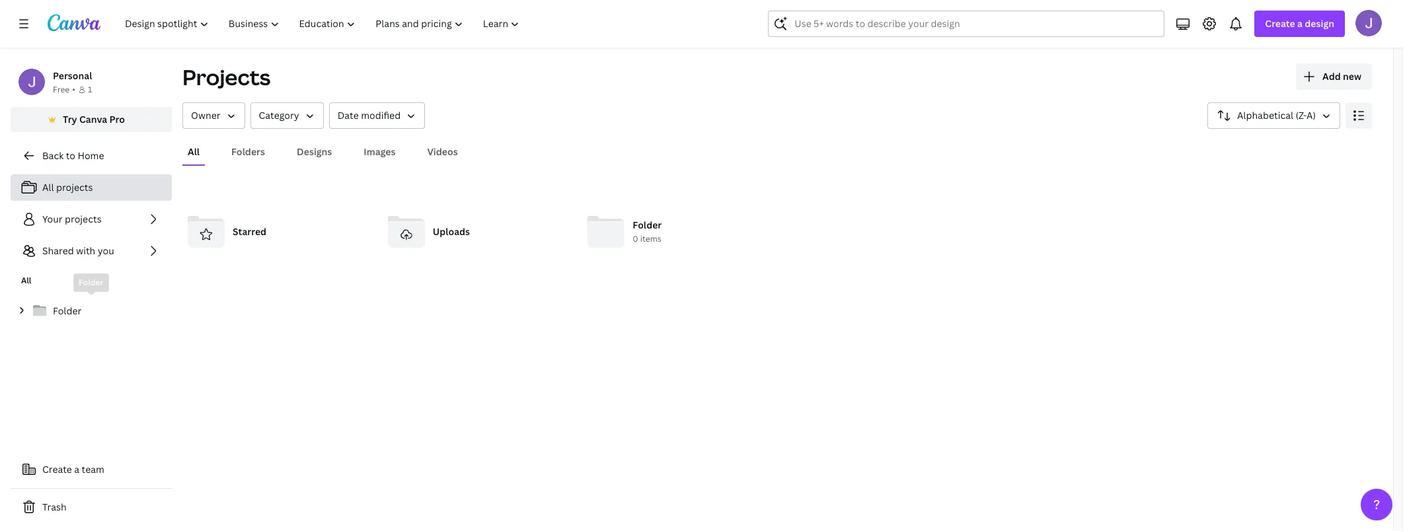 Task type: describe. For each thing, give the bounding box(es) containing it.
jacob simon image
[[1355, 10, 1382, 36]]

alphabetical (z-a)
[[1237, 109, 1316, 122]]

Search search field
[[795, 11, 1138, 36]]

uploads
[[433, 225, 470, 238]]

create a design button
[[1255, 11, 1345, 37]]

1
[[88, 84, 92, 95]]

shared with you
[[42, 245, 114, 257]]

home
[[78, 149, 104, 162]]

0 horizontal spatial all
[[21, 275, 31, 286]]

team
[[82, 463, 104, 476]]

create for create a design
[[1265, 17, 1295, 30]]

projects for your projects
[[65, 213, 102, 225]]

add new
[[1322, 70, 1361, 83]]

your projects
[[42, 213, 102, 225]]

list containing all projects
[[11, 174, 172, 264]]

folders button
[[226, 139, 270, 165]]

create a design
[[1265, 17, 1334, 30]]

a)
[[1307, 109, 1316, 122]]

videos button
[[422, 139, 463, 165]]

your
[[42, 213, 63, 225]]

projects
[[182, 63, 271, 91]]

owner
[[191, 109, 220, 122]]

add
[[1322, 70, 1341, 83]]

folder 0 items
[[633, 219, 662, 245]]

Date modified button
[[329, 102, 425, 129]]

you
[[98, 245, 114, 257]]

design
[[1305, 17, 1334, 30]]

shared
[[42, 245, 74, 257]]

all for all button
[[188, 145, 200, 158]]

back to home link
[[11, 143, 172, 169]]

starred link
[[182, 208, 372, 256]]

create a team button
[[11, 457, 172, 483]]

top level navigation element
[[116, 11, 531, 37]]

personal
[[53, 69, 92, 82]]

starred
[[233, 225, 266, 238]]

(z-
[[1296, 109, 1307, 122]]

back to home
[[42, 149, 104, 162]]

alphabetical
[[1237, 109, 1293, 122]]

your projects link
[[11, 206, 172, 233]]

a for team
[[74, 463, 79, 476]]

pro
[[109, 113, 125, 126]]

category
[[259, 109, 299, 122]]

Owner button
[[182, 102, 245, 129]]



Task type: locate. For each thing, give the bounding box(es) containing it.
images
[[364, 145, 396, 158]]

designs
[[297, 145, 332, 158]]

try canva pro button
[[11, 107, 172, 132]]

folder down "shared"
[[53, 305, 81, 317]]

•
[[72, 84, 75, 95]]

trash
[[42, 501, 66, 513]]

1 vertical spatial folder
[[53, 305, 81, 317]]

create
[[1265, 17, 1295, 30], [42, 463, 72, 476]]

items
[[640, 234, 661, 245]]

designs button
[[291, 139, 337, 165]]

a left design
[[1297, 17, 1303, 30]]

try canva pro
[[63, 113, 125, 126]]

projects right your
[[65, 213, 102, 225]]

new
[[1343, 70, 1361, 83]]

2 vertical spatial all
[[21, 275, 31, 286]]

1 horizontal spatial create
[[1265, 17, 1295, 30]]

Category button
[[250, 102, 324, 129]]

0 horizontal spatial a
[[74, 463, 79, 476]]

create for create a team
[[42, 463, 72, 476]]

all for all projects
[[42, 181, 54, 194]]

0 vertical spatial folder
[[633, 219, 662, 232]]

add new button
[[1296, 63, 1372, 90]]

0 horizontal spatial create
[[42, 463, 72, 476]]

date
[[337, 109, 359, 122]]

create left design
[[1265, 17, 1295, 30]]

a inside dropdown button
[[1297, 17, 1303, 30]]

projects inside "all projects" link
[[56, 181, 93, 194]]

projects
[[56, 181, 93, 194], [65, 213, 102, 225]]

folder
[[633, 219, 662, 232], [53, 305, 81, 317]]

all button
[[182, 139, 205, 165]]

None search field
[[768, 11, 1165, 37]]

folder for folder 0 items
[[633, 219, 662, 232]]

all
[[188, 145, 200, 158], [42, 181, 54, 194], [21, 275, 31, 286]]

videos
[[427, 145, 458, 158]]

create left team
[[42, 463, 72, 476]]

0 horizontal spatial folder
[[53, 305, 81, 317]]

images button
[[358, 139, 401, 165]]

1 horizontal spatial folder
[[633, 219, 662, 232]]

folder for folder
[[53, 305, 81, 317]]

create inside dropdown button
[[1265, 17, 1295, 30]]

1 horizontal spatial a
[[1297, 17, 1303, 30]]

shared with you link
[[11, 238, 172, 264]]

0 vertical spatial create
[[1265, 17, 1295, 30]]

a left team
[[74, 463, 79, 476]]

1 vertical spatial all
[[42, 181, 54, 194]]

all inside "all projects" link
[[42, 181, 54, 194]]

folder up items
[[633, 219, 662, 232]]

projects down "back to home"
[[56, 181, 93, 194]]

trash link
[[11, 494, 172, 521]]

list
[[11, 174, 172, 264]]

a inside "button"
[[74, 463, 79, 476]]

1 horizontal spatial all
[[42, 181, 54, 194]]

uploads link
[[382, 208, 572, 256]]

projects for all projects
[[56, 181, 93, 194]]

0
[[633, 234, 638, 245]]

0 vertical spatial a
[[1297, 17, 1303, 30]]

all projects
[[42, 181, 93, 194]]

projects inside your projects 'link'
[[65, 213, 102, 225]]

a for design
[[1297, 17, 1303, 30]]

back
[[42, 149, 64, 162]]

with
[[76, 245, 95, 257]]

free
[[53, 84, 70, 95]]

try
[[63, 113, 77, 126]]

0 vertical spatial projects
[[56, 181, 93, 194]]

create a team
[[42, 463, 104, 476]]

folder link
[[11, 297, 172, 325]]

canva
[[79, 113, 107, 126]]

date modified
[[337, 109, 401, 122]]

to
[[66, 149, 75, 162]]

folders
[[231, 145, 265, 158]]

1 vertical spatial projects
[[65, 213, 102, 225]]

1 vertical spatial create
[[42, 463, 72, 476]]

2 horizontal spatial all
[[188, 145, 200, 158]]

a
[[1297, 17, 1303, 30], [74, 463, 79, 476]]

0 vertical spatial all
[[188, 145, 200, 158]]

modified
[[361, 109, 401, 122]]

create inside "button"
[[42, 463, 72, 476]]

all projects link
[[11, 174, 172, 201]]

1 vertical spatial a
[[74, 463, 79, 476]]

Sort by button
[[1207, 102, 1340, 129]]

free •
[[53, 84, 75, 95]]

all inside all button
[[188, 145, 200, 158]]



Task type: vqa. For each thing, say whether or not it's contained in the screenshot.
the Create folders to better organize and find your content
no



